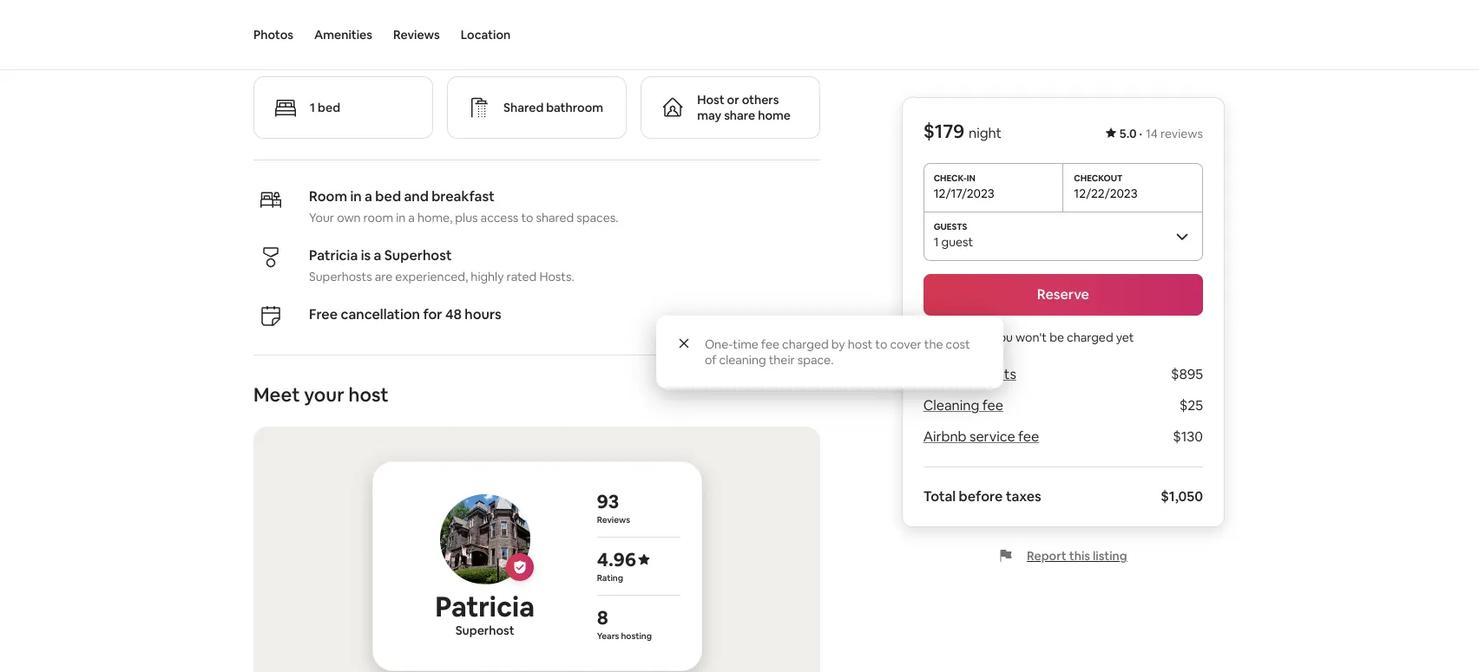 Task type: locate. For each thing, give the bounding box(es) containing it.
be
[[1050, 330, 1064, 346]]

0 horizontal spatial fee
[[761, 337, 780, 352]]

1 vertical spatial fee
[[982, 397, 1003, 415]]

are
[[375, 269, 393, 285]]

charged for yet
[[1067, 330, 1113, 346]]

room left amenities button
[[253, 33, 306, 57]]

a right photos
[[330, 33, 341, 57]]

room
[[363, 210, 393, 226]]

0 horizontal spatial to
[[521, 210, 533, 226]]

you
[[992, 330, 1013, 346]]

1 horizontal spatial in
[[350, 188, 362, 206]]

access
[[481, 210, 519, 226]]

to inside one-time fee charged by host to cover the cost of cleaning their space.
[[875, 337, 887, 352]]

patricia for patricia is a superhost
[[309, 247, 358, 265]]

verified host image
[[513, 561, 527, 575]]

2 horizontal spatial in
[[396, 210, 406, 226]]

reviews button
[[393, 0, 440, 69]]

2 vertical spatial patricia
[[435, 589, 535, 625]]

report this listing button
[[999, 549, 1127, 564]]

in right photos
[[310, 33, 326, 57]]

superhost inside patricia superhost
[[455, 623, 514, 639]]

host left cover
[[848, 337, 873, 352]]

x
[[956, 365, 963, 384]]

spaces.
[[577, 210, 618, 226]]

a right is
[[374, 247, 381, 265]]

by right hosted
[[580, 33, 602, 57]]

to left cover
[[875, 337, 887, 352]]

host right your
[[349, 383, 389, 407]]

1 vertical spatial to
[[875, 337, 887, 352]]

breakfast inside 'room in a bed and breakfast your own room in a home, plus access to shared spaces.'
[[432, 188, 495, 206]]

0 vertical spatial bed
[[345, 33, 380, 57]]

by
[[580, 33, 602, 57], [831, 337, 845, 352]]

1 vertical spatial host
[[349, 383, 389, 407]]

patricia user profile image
[[440, 495, 530, 585], [440, 495, 530, 585]]

is
[[361, 247, 371, 265]]

amenities button
[[314, 0, 372, 69]]

0 vertical spatial reviews
[[393, 27, 440, 43]]

host
[[697, 92, 725, 108]]

$179 left x
[[923, 365, 953, 384]]

1 horizontal spatial by
[[831, 337, 845, 352]]

cleaning fee button
[[923, 397, 1003, 415]]

1 vertical spatial by
[[831, 337, 845, 352]]

you won't be charged yet
[[992, 330, 1134, 346]]

0 vertical spatial host
[[848, 337, 873, 352]]

home
[[758, 108, 791, 123]]

0 vertical spatial in
[[310, 33, 326, 57]]

rated
[[507, 269, 537, 285]]

2 vertical spatial fee
[[1018, 428, 1039, 446]]

superhost up experienced,
[[384, 247, 452, 265]]

1 horizontal spatial host
[[848, 337, 873, 352]]

reviews left location
[[393, 27, 440, 43]]

0 vertical spatial and
[[384, 33, 418, 57]]

bed
[[345, 33, 380, 57], [318, 100, 340, 115], [375, 188, 401, 206]]

charged right be
[[1067, 330, 1113, 346]]

1 vertical spatial reviews
[[597, 515, 630, 526]]

1 horizontal spatial charged
[[1067, 330, 1113, 346]]

and inside 'room in a bed and breakfast your own room in a home, plus access to shared spaces.'
[[404, 188, 429, 206]]

superhost inside "patricia is a superhost superhosts are experienced, highly rated hosts."
[[384, 247, 452, 265]]

2 horizontal spatial fee
[[1018, 428, 1039, 446]]

0 vertical spatial fee
[[761, 337, 780, 352]]

cancellation
[[341, 306, 420, 324]]

room up the your
[[309, 188, 347, 206]]

hosting
[[621, 631, 652, 642]]

reviews
[[1161, 126, 1203, 142]]

$179 x 5 nights button
[[923, 365, 1016, 384]]

and for hosted
[[384, 33, 418, 57]]

1 vertical spatial and
[[404, 188, 429, 206]]

a for room in a bed and breakfast your own room in a home, plus access to shared spaces.
[[365, 188, 372, 206]]

1 horizontal spatial reviews
[[597, 515, 630, 526]]

a left home,
[[408, 210, 415, 226]]

charged inside one-time fee charged by host to cover the cost of cleaning their space.
[[782, 337, 829, 352]]

charged
[[1067, 330, 1113, 346], [782, 337, 829, 352]]

to
[[521, 210, 533, 226], [875, 337, 887, 352]]

host or others may share home
[[697, 92, 791, 123]]

years
[[597, 631, 619, 642]]

room
[[253, 33, 306, 57], [309, 188, 347, 206]]

their
[[769, 352, 795, 368]]

bed left "reviews" "button"
[[345, 33, 380, 57]]

for
[[423, 306, 442, 324]]

taxes
[[1006, 488, 1042, 506]]

to inside 'room in a bed and breakfast your own room in a home, plus access to shared spaces.'
[[521, 210, 533, 226]]

fee right time
[[761, 337, 780, 352]]

home,
[[418, 210, 453, 226]]

0 horizontal spatial superhost
[[384, 247, 452, 265]]

patricia inside "patricia is a superhost superhosts are experienced, highly rated hosts."
[[309, 247, 358, 265]]

meet
[[253, 383, 300, 407]]

fee
[[761, 337, 780, 352], [982, 397, 1003, 415], [1018, 428, 1039, 446]]

93
[[597, 490, 619, 514]]

$179 for $179 x 5 nights
[[923, 365, 953, 384]]

a up room
[[365, 188, 372, 206]]

the
[[924, 337, 943, 352]]

1 vertical spatial breakfast
[[432, 188, 495, 206]]

1 vertical spatial patricia
[[309, 247, 358, 265]]

1 horizontal spatial superhost
[[455, 623, 514, 639]]

$130
[[1173, 428, 1203, 446]]

1 vertical spatial $179
[[923, 365, 953, 384]]

0 vertical spatial superhost
[[384, 247, 452, 265]]

1 horizontal spatial to
[[875, 337, 887, 352]]

0 vertical spatial $179
[[923, 119, 965, 143]]

in right room
[[396, 210, 406, 226]]

1 horizontal spatial patricia
[[435, 589, 535, 625]]

$179 left night
[[923, 119, 965, 143]]

1 vertical spatial in
[[350, 188, 362, 206]]

93 reviews
[[597, 490, 630, 526]]

1 vertical spatial room
[[309, 188, 347, 206]]

0 vertical spatial room
[[253, 33, 306, 57]]

share
[[724, 108, 755, 123]]

and
[[384, 33, 418, 57], [404, 188, 429, 206]]

0 vertical spatial patricia
[[606, 33, 673, 57]]

0 vertical spatial by
[[580, 33, 602, 57]]

0 horizontal spatial patricia
[[309, 247, 358, 265]]

in for room in a bed and breakfast your own room in a home, plus access to shared spaces.
[[350, 188, 362, 206]]

2 $179 from the top
[[923, 365, 953, 384]]

0 horizontal spatial charged
[[782, 337, 829, 352]]

reviews
[[393, 27, 440, 43], [597, 515, 630, 526]]

breakfast
[[422, 33, 509, 57], [432, 188, 495, 206]]

superhost
[[384, 247, 452, 265], [455, 623, 514, 639]]

$179 night
[[923, 119, 1002, 143]]

1 vertical spatial bed
[[318, 100, 340, 115]]

cleaning fee
[[923, 397, 1003, 415]]

14
[[1146, 126, 1158, 142]]

1 vertical spatial superhost
[[455, 623, 514, 639]]

1 horizontal spatial fee
[[982, 397, 1003, 415]]

0 vertical spatial breakfast
[[422, 33, 509, 57]]

in up the own on the left
[[350, 188, 362, 206]]

0 horizontal spatial in
[[310, 33, 326, 57]]

and right amenities
[[384, 33, 418, 57]]

$179
[[923, 119, 965, 143], [923, 365, 953, 384]]

reviews down 93
[[597, 515, 630, 526]]

one-
[[705, 337, 733, 352]]

1
[[310, 100, 315, 115]]

1 $179 from the top
[[923, 119, 965, 143]]

airbnb
[[923, 428, 967, 446]]

breakfast up plus
[[432, 188, 495, 206]]

bed for room in a bed and breakfast hosted by patricia
[[345, 33, 380, 57]]

breakfast left hosted
[[422, 33, 509, 57]]

location
[[461, 27, 511, 43]]

a
[[330, 33, 341, 57], [365, 188, 372, 206], [408, 210, 415, 226], [374, 247, 381, 265]]

fee inside one-time fee charged by host to cover the cost of cleaning their space.
[[761, 337, 780, 352]]

1 horizontal spatial room
[[309, 188, 347, 206]]

0 horizontal spatial room
[[253, 33, 306, 57]]

bed right 1
[[318, 100, 340, 115]]

patricia for patricia
[[435, 589, 535, 625]]

to right access
[[521, 210, 533, 226]]

breakfast for hosted
[[422, 33, 509, 57]]

room in a bed and breakfast hosted by patricia
[[253, 33, 673, 57]]

fee up 'service'
[[982, 397, 1003, 415]]

service
[[970, 428, 1015, 446]]

bed inside 'room in a bed and breakfast your own room in a home, plus access to shared spaces.'
[[375, 188, 401, 206]]

one-time fee charged by host to cover the cost of cleaning their space.
[[705, 337, 970, 368]]

room inside 'room in a bed and breakfast your own room in a home, plus access to shared spaces.'
[[309, 188, 347, 206]]

cover
[[890, 337, 922, 352]]

fee right 'service'
[[1018, 428, 1039, 446]]

in
[[310, 33, 326, 57], [350, 188, 362, 206], [396, 210, 406, 226]]

charged right time
[[782, 337, 829, 352]]

superhost down verified host icon
[[455, 623, 514, 639]]

and up home,
[[404, 188, 429, 206]]

and for your
[[404, 188, 429, 206]]

a inside "patricia is a superhost superhosts are experienced, highly rated hosts."
[[374, 247, 381, 265]]

bed up room
[[375, 188, 401, 206]]

charged for by
[[782, 337, 829, 352]]

2 vertical spatial bed
[[375, 188, 401, 206]]

host
[[848, 337, 873, 352], [349, 383, 389, 407]]

0 vertical spatial to
[[521, 210, 533, 226]]

patricia
[[606, 33, 673, 57], [309, 247, 358, 265], [435, 589, 535, 625]]

0 horizontal spatial host
[[349, 383, 389, 407]]

by right the their on the right
[[831, 337, 845, 352]]



Task type: vqa. For each thing, say whether or not it's contained in the screenshot.
.
no



Task type: describe. For each thing, give the bounding box(es) containing it.
others
[[742, 92, 779, 108]]

room in a bed and breakfast your own room in a home, plus access to shared spaces.
[[309, 188, 618, 226]]

patricia superhost
[[435, 589, 535, 639]]

a for room in a bed and breakfast hosted by patricia
[[330, 33, 341, 57]]

shared bathroom
[[504, 100, 603, 115]]

highly
[[471, 269, 504, 285]]

superhosts
[[309, 269, 372, 285]]

$25
[[1179, 397, 1203, 415]]

4.96
[[597, 548, 636, 572]]

12/17/2023
[[934, 186, 995, 201]]

cleaning
[[719, 352, 766, 368]]

room for room in a bed and breakfast hosted by patricia
[[253, 33, 306, 57]]

bathroom
[[546, 100, 603, 115]]

before
[[959, 488, 1003, 506]]

listing
[[1093, 549, 1127, 564]]

airbnb service fee
[[923, 428, 1039, 446]]

report this listing
[[1027, 549, 1127, 564]]

patricia is a superhost superhosts are experienced, highly rated hosts.
[[309, 247, 574, 285]]

yet
[[1116, 330, 1134, 346]]

0 horizontal spatial reviews
[[393, 27, 440, 43]]

fee for service
[[1018, 428, 1039, 446]]

5.0
[[1120, 126, 1137, 142]]

shared
[[504, 100, 544, 115]]

a for patricia is a superhost superhosts are experienced, highly rated hosts.
[[374, 247, 381, 265]]

breakfast for your
[[432, 188, 495, 206]]

amenities
[[314, 27, 372, 43]]

report
[[1027, 549, 1067, 564]]

nights
[[977, 365, 1016, 384]]

hours
[[465, 306, 502, 324]]

48
[[445, 306, 462, 324]]

reserve button
[[923, 274, 1203, 316]]

night
[[969, 124, 1002, 142]]

8
[[597, 606, 608, 630]]

$179 x 5 nights
[[923, 365, 1016, 384]]

price breakdown dialog
[[656, 316, 1003, 389]]

or
[[727, 92, 739, 108]]

plus
[[455, 210, 478, 226]]

time
[[733, 337, 759, 352]]

cleaning
[[923, 397, 979, 415]]

in for room in a bed and breakfast hosted by patricia
[[310, 33, 326, 57]]

5
[[966, 365, 974, 384]]

$179 for $179 night
[[923, 119, 965, 143]]

0 horizontal spatial by
[[580, 33, 602, 57]]

total before taxes
[[923, 488, 1042, 506]]

free cancellation for 48 hours
[[309, 306, 502, 324]]

$895
[[1171, 365, 1203, 384]]

this
[[1069, 549, 1090, 564]]

free
[[309, 306, 338, 324]]

of
[[705, 352, 717, 368]]

$1,050
[[1161, 488, 1203, 506]]

experienced,
[[395, 269, 468, 285]]

reserve
[[1037, 286, 1089, 304]]

won't
[[1016, 330, 1047, 346]]

host inside one-time fee charged by host to cover the cost of cleaning their space.
[[848, 337, 873, 352]]

1 bed
[[310, 100, 340, 115]]

room for room in a bed and breakfast your own room in a home, plus access to shared spaces.
[[309, 188, 347, 206]]

hosts.
[[539, 269, 574, 285]]

location button
[[461, 0, 511, 69]]

your
[[309, 210, 334, 226]]

5.0 · 14 reviews
[[1120, 126, 1203, 142]]

8 years hosting
[[597, 606, 652, 642]]

cost
[[946, 337, 970, 352]]

total
[[923, 488, 956, 506]]

2 horizontal spatial patricia
[[606, 33, 673, 57]]

airbnb service fee button
[[923, 428, 1039, 446]]

own
[[337, 210, 361, 226]]

your
[[304, 383, 344, 407]]

fee for time
[[761, 337, 780, 352]]

shared
[[536, 210, 574, 226]]

bed for room in a bed and breakfast your own room in a home, plus access to shared spaces.
[[375, 188, 401, 206]]

meet your host
[[253, 383, 389, 407]]

12/22/2023
[[1074, 186, 1138, 201]]

·
[[1139, 126, 1142, 142]]

photos
[[253, 27, 293, 43]]

2 vertical spatial in
[[396, 210, 406, 226]]

by inside one-time fee charged by host to cover the cost of cleaning their space.
[[831, 337, 845, 352]]

rating
[[597, 573, 623, 584]]

photos button
[[253, 0, 293, 69]]



